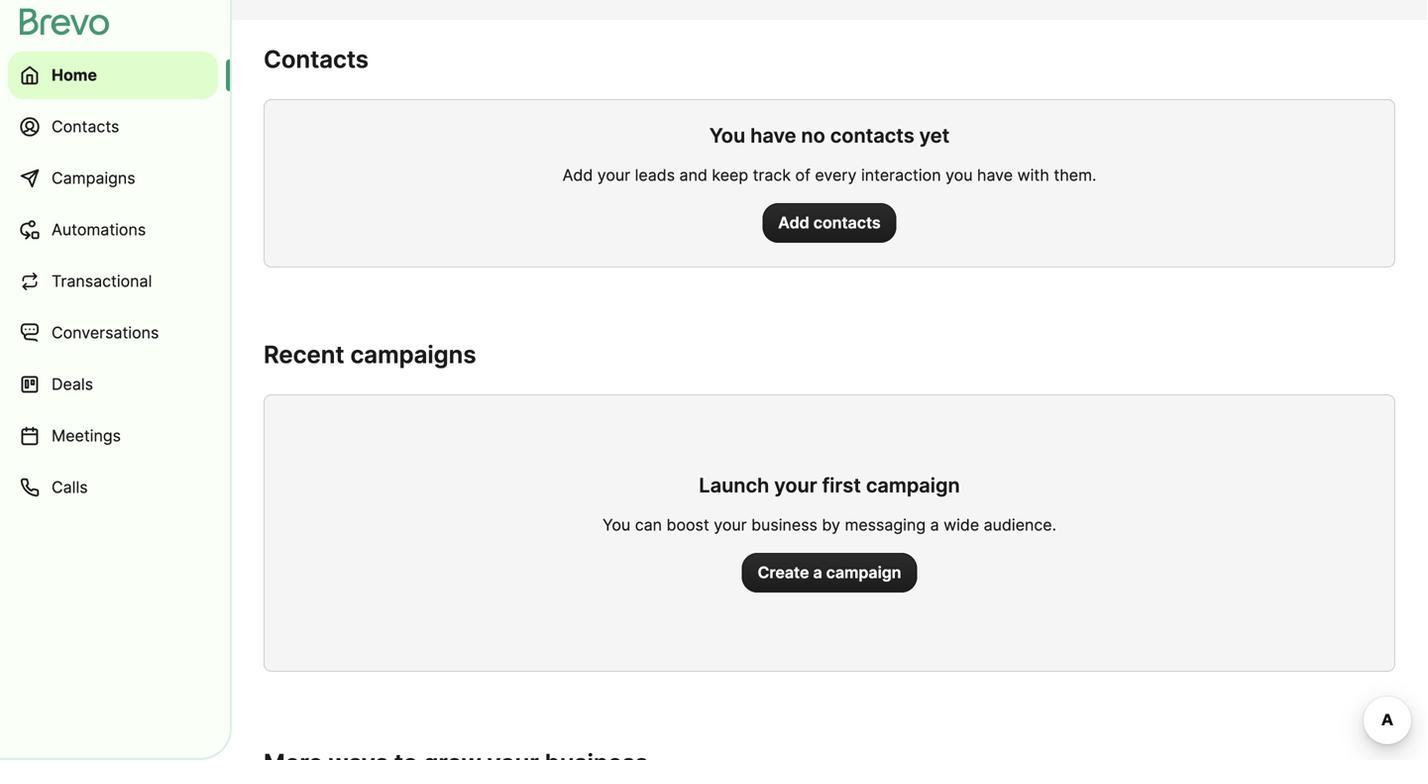 Task type: vqa. For each thing, say whether or not it's contained in the screenshot.
the bottom a
yes



Task type: describe. For each thing, give the bounding box(es) containing it.
add contacts button
[[763, 203, 897, 243]]

add for add your leads and keep track of every interaction you have with them.
[[563, 166, 593, 185]]

no
[[801, 123, 826, 148]]

create
[[758, 563, 809, 582]]

0 vertical spatial contacts
[[264, 45, 369, 74]]

campaigns link
[[8, 155, 218, 202]]

recent campaigns
[[264, 340, 476, 369]]

you
[[946, 166, 973, 185]]

contacts inside button
[[814, 213, 881, 232]]

automations link
[[8, 206, 218, 254]]

1 vertical spatial contacts
[[52, 117, 119, 136]]

conversations link
[[8, 309, 218, 357]]

first
[[822, 473, 861, 498]]

keep
[[712, 166, 749, 185]]

home
[[52, 65, 97, 85]]

calls link
[[8, 464, 218, 512]]

you for you can boost your business by messaging a wide audience.
[[603, 515, 631, 535]]

create a campaign button
[[742, 553, 918, 593]]

add your leads and keep track of every interaction you have with them.
[[563, 166, 1097, 185]]

a inside create a campaign button
[[813, 563, 822, 582]]

messaging
[[845, 515, 926, 535]]

can
[[635, 515, 662, 535]]

and
[[680, 166, 708, 185]]

leads
[[635, 166, 675, 185]]

your for launch
[[774, 473, 817, 498]]

every
[[815, 166, 857, 185]]

campaign inside button
[[826, 563, 902, 582]]

add contacts
[[778, 213, 881, 232]]

wide
[[944, 515, 980, 535]]

2 vertical spatial your
[[714, 515, 747, 535]]

your for add
[[598, 166, 631, 185]]

0 horizontal spatial have
[[751, 123, 796, 148]]

launch
[[699, 473, 770, 498]]

conversations
[[52, 323, 159, 343]]



Task type: locate. For each thing, give the bounding box(es) containing it.
your
[[598, 166, 631, 185], [774, 473, 817, 498], [714, 515, 747, 535]]

deals link
[[8, 361, 218, 408]]

0 vertical spatial add
[[563, 166, 593, 185]]

add for add contacts
[[778, 213, 810, 232]]

create a campaign
[[758, 563, 902, 582]]

have up track
[[751, 123, 796, 148]]

yet
[[920, 123, 950, 148]]

audience.
[[984, 515, 1057, 535]]

campaign down messaging
[[826, 563, 902, 582]]

contacts
[[264, 45, 369, 74], [52, 117, 119, 136]]

interaction
[[861, 166, 941, 185]]

1 vertical spatial add
[[778, 213, 810, 232]]

1 horizontal spatial you
[[710, 123, 746, 148]]

business
[[752, 515, 818, 535]]

transactional link
[[8, 258, 218, 305]]

your up business at the right of page
[[774, 473, 817, 498]]

transactional
[[52, 272, 152, 291]]

you for you have no contacts yet
[[710, 123, 746, 148]]

campaign up messaging
[[866, 473, 960, 498]]

them.
[[1054, 166, 1097, 185]]

1 horizontal spatial a
[[930, 515, 939, 535]]

meetings
[[52, 426, 121, 446]]

add
[[563, 166, 593, 185], [778, 213, 810, 232]]

you have no contacts yet
[[710, 123, 950, 148]]

add down of
[[778, 213, 810, 232]]

calls
[[52, 478, 88, 497]]

recent
[[264, 340, 344, 369]]

a left wide
[[930, 515, 939, 535]]

your down launch
[[714, 515, 747, 535]]

1 vertical spatial you
[[603, 515, 631, 535]]

have right you on the right of the page
[[977, 166, 1013, 185]]

1 horizontal spatial contacts
[[264, 45, 369, 74]]

0 horizontal spatial contacts
[[52, 117, 119, 136]]

contacts down the every
[[814, 213, 881, 232]]

1 vertical spatial a
[[813, 563, 822, 582]]

0 horizontal spatial add
[[563, 166, 593, 185]]

you up keep
[[710, 123, 746, 148]]

add inside add contacts button
[[778, 213, 810, 232]]

0 vertical spatial you
[[710, 123, 746, 148]]

0 vertical spatial contacts
[[830, 123, 915, 148]]

0 vertical spatial your
[[598, 166, 631, 185]]

with
[[1018, 166, 1050, 185]]

0 horizontal spatial you
[[603, 515, 631, 535]]

1 horizontal spatial have
[[977, 166, 1013, 185]]

1 vertical spatial campaign
[[826, 563, 902, 582]]

campaign
[[866, 473, 960, 498], [826, 563, 902, 582]]

0 horizontal spatial a
[[813, 563, 822, 582]]

a right "create"
[[813, 563, 822, 582]]

boost
[[667, 515, 710, 535]]

0 vertical spatial have
[[751, 123, 796, 148]]

1 vertical spatial your
[[774, 473, 817, 498]]

automations
[[52, 220, 146, 239]]

track
[[753, 166, 791, 185]]

0 vertical spatial campaign
[[866, 473, 960, 498]]

campaigns
[[350, 340, 476, 369]]

contacts link
[[8, 103, 218, 151]]

your left leads
[[598, 166, 631, 185]]

you left can
[[603, 515, 631, 535]]

by
[[822, 515, 841, 535]]

add left leads
[[563, 166, 593, 185]]

contacts up interaction
[[830, 123, 915, 148]]

1 vertical spatial have
[[977, 166, 1013, 185]]

contacts
[[830, 123, 915, 148], [814, 213, 881, 232]]

a
[[930, 515, 939, 535], [813, 563, 822, 582]]

home link
[[8, 52, 218, 99]]

deals
[[52, 375, 93, 394]]

1 horizontal spatial your
[[714, 515, 747, 535]]

meetings link
[[8, 412, 218, 460]]

2 horizontal spatial your
[[774, 473, 817, 498]]

0 vertical spatial a
[[930, 515, 939, 535]]

of
[[796, 166, 811, 185]]

1 vertical spatial contacts
[[814, 213, 881, 232]]

launch your first campaign
[[699, 473, 960, 498]]

0 horizontal spatial your
[[598, 166, 631, 185]]

you can boost your business by messaging a wide audience.
[[603, 515, 1057, 535]]

1 horizontal spatial add
[[778, 213, 810, 232]]

have
[[751, 123, 796, 148], [977, 166, 1013, 185]]

campaigns
[[52, 169, 135, 188]]

you
[[710, 123, 746, 148], [603, 515, 631, 535]]



